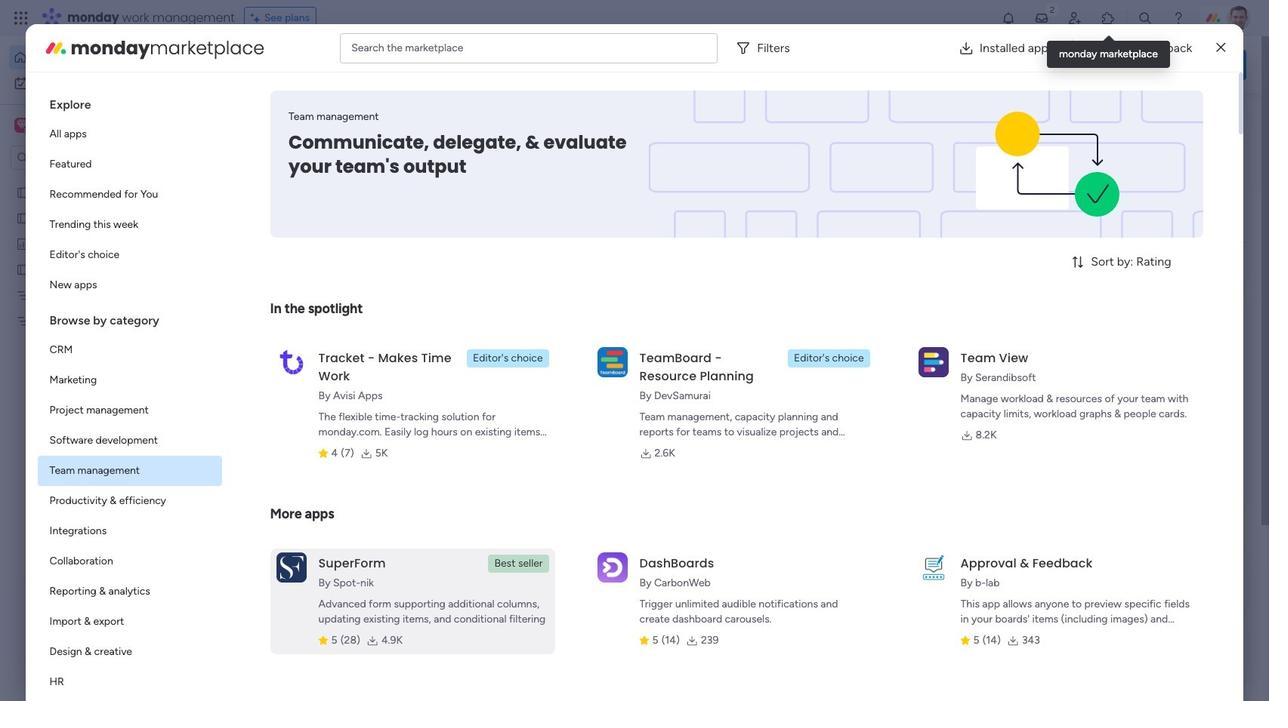 Task type: locate. For each thing, give the bounding box(es) containing it.
heading
[[37, 85, 222, 119], [37, 301, 222, 335]]

list box
[[37, 85, 222, 702], [0, 176, 193, 538]]

0 vertical spatial terry turtle image
[[1227, 6, 1251, 30]]

monday marketplace image
[[44, 36, 68, 60]]

v2 bolt switch image
[[1150, 56, 1159, 73]]

workspace image
[[14, 117, 29, 134], [17, 117, 27, 134]]

terry turtle image
[[1227, 6, 1251, 30], [269, 621, 299, 651]]

dapulse x slim image
[[1217, 39, 1226, 57], [1224, 110, 1242, 128]]

invite members image
[[1067, 11, 1083, 26]]

select product image
[[14, 11, 29, 26]]

0 vertical spatial public board image
[[16, 185, 30, 199]]

option
[[9, 45, 184, 70], [9, 71, 184, 95], [37, 119, 222, 150], [37, 150, 222, 180], [0, 179, 193, 182], [37, 180, 222, 210], [37, 210, 222, 240], [37, 240, 222, 270], [37, 270, 222, 301], [37, 335, 222, 366], [37, 366, 222, 396], [37, 396, 222, 426], [37, 426, 222, 456], [37, 456, 222, 487], [37, 487, 222, 517], [37, 517, 222, 547], [37, 547, 222, 577], [37, 577, 222, 607], [37, 607, 222, 638], [37, 638, 222, 668], [37, 668, 222, 698]]

2 image
[[1046, 1, 1059, 18]]

circle o image
[[1043, 200, 1052, 211]]

1 workspace image from the left
[[14, 117, 29, 134]]

1 heading from the top
[[37, 85, 222, 119]]

0 horizontal spatial terry turtle image
[[269, 621, 299, 651]]

1 vertical spatial heading
[[37, 301, 222, 335]]

0 vertical spatial dapulse x slim image
[[1217, 39, 1226, 57]]

notifications image
[[1001, 11, 1016, 26]]

banner logo image
[[909, 91, 1185, 238]]

app logo image
[[276, 347, 306, 378], [597, 347, 627, 378], [918, 347, 949, 378], [276, 553, 306, 583], [597, 553, 627, 583], [918, 553, 949, 583]]

2 vertical spatial public board image
[[16, 262, 30, 276]]

check circle image
[[1043, 142, 1052, 153]]

workspace selection element
[[14, 116, 126, 136]]

2 workspace image from the left
[[17, 117, 27, 134]]

2 public board image from the top
[[16, 211, 30, 225]]

public board image
[[16, 185, 30, 199], [16, 211, 30, 225], [16, 262, 30, 276]]

0 vertical spatial heading
[[37, 85, 222, 119]]

1 vertical spatial public board image
[[16, 211, 30, 225]]

update feed image
[[1034, 11, 1049, 26]]

quick search results list box
[[233, 141, 984, 527]]



Task type: describe. For each thing, give the bounding box(es) containing it.
templates image image
[[1033, 304, 1233, 408]]

see plans image
[[251, 10, 264, 26]]

search everything image
[[1138, 11, 1153, 26]]

getting started element
[[1020, 551, 1247, 611]]

1 vertical spatial terry turtle image
[[269, 621, 299, 651]]

v2 user feedback image
[[1032, 56, 1043, 73]]

1 vertical spatial dapulse x slim image
[[1224, 110, 1242, 128]]

help image
[[1171, 11, 1186, 26]]

Search in workspace field
[[32, 149, 126, 167]]

2 heading from the top
[[37, 301, 222, 335]]

public dashboard image
[[16, 236, 30, 251]]

1 public board image from the top
[[16, 185, 30, 199]]

monday marketplace image
[[1101, 11, 1116, 26]]

1 horizontal spatial terry turtle image
[[1227, 6, 1251, 30]]

3 public board image from the top
[[16, 262, 30, 276]]



Task type: vqa. For each thing, say whether or not it's contained in the screenshot.
component image
no



